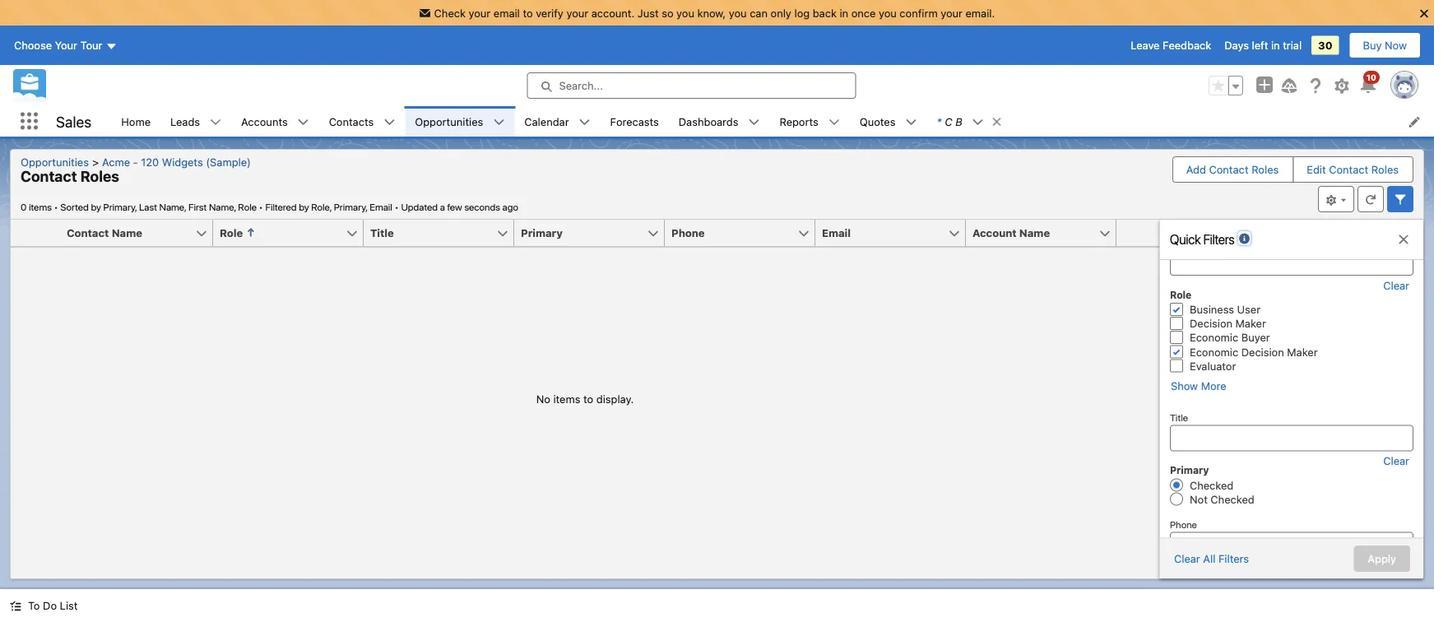Task type: vqa. For each thing, say whether or not it's contained in the screenshot.
the topmost 25
no



Task type: describe. For each thing, give the bounding box(es) containing it.
text default image for opportunities
[[493, 116, 505, 128]]

name for contact name
[[112, 227, 142, 239]]

back
[[813, 7, 837, 19]]

clear all filters button
[[1174, 546, 1250, 572]]

text default image for quotes
[[906, 116, 917, 128]]

name for account name
[[1020, 227, 1050, 239]]

forecasts
[[610, 115, 659, 128]]

email.
[[966, 7, 995, 19]]

title button
[[364, 220, 496, 246]]

0 vertical spatial role
[[238, 201, 257, 212]]

0 vertical spatial clear
[[1384, 279, 1410, 291]]

to inside contact roles|contact roles|list view element
[[584, 393, 594, 405]]

sales
[[56, 113, 92, 130]]

title element
[[364, 220, 524, 247]]

no items to display.
[[536, 393, 634, 405]]

0 horizontal spatial opportunities link
[[21, 156, 95, 168]]

c
[[945, 115, 953, 128]]

few
[[447, 201, 462, 212]]

list item containing *
[[927, 106, 1010, 137]]

left
[[1252, 39, 1269, 52]]

accounts link
[[231, 106, 298, 137]]

user
[[1238, 303, 1261, 315]]

opportunities list item
[[405, 106, 515, 137]]

1 • from the left
[[54, 201, 58, 212]]

2 primary, from the left
[[334, 201, 368, 212]]

clear all filters
[[1175, 553, 1250, 565]]

contacts
[[329, 115, 374, 128]]

2 • from the left
[[259, 201, 263, 212]]

1 name, from the left
[[159, 201, 186, 212]]

not checked
[[1190, 493, 1255, 505]]

1 vertical spatial checked
[[1211, 493, 1255, 505]]

0 items • sorted by primary, last name, first name, role • filtered by role, primary, email • updated a few seconds ago
[[21, 201, 518, 212]]

roles for edit contact roles
[[1372, 163, 1399, 176]]

leads
[[170, 115, 200, 128]]

1 horizontal spatial title
[[1170, 411, 1189, 423]]

buy now
[[1363, 39, 1407, 52]]

business user
[[1190, 303, 1261, 315]]

text default image inside to do list button
[[10, 600, 21, 612]]

add contact roles
[[1187, 163, 1279, 176]]

economic buyer
[[1190, 331, 1271, 343]]

phone element
[[665, 220, 826, 247]]

show more button
[[1170, 372, 1228, 398]]

once
[[852, 7, 876, 19]]

2 name, from the left
[[209, 201, 236, 212]]

home link
[[111, 106, 161, 137]]

1 horizontal spatial opportunities link
[[405, 106, 493, 137]]

quotes list item
[[850, 106, 927, 137]]

3 • from the left
[[395, 201, 399, 212]]

clear inside button
[[1175, 553, 1201, 565]]

choose
[[14, 39, 52, 52]]

0 horizontal spatial roles
[[80, 167, 119, 185]]

contacts link
[[319, 106, 384, 137]]

sorted
[[60, 201, 89, 212]]

add
[[1187, 163, 1207, 176]]

email
[[494, 7, 520, 19]]

leads list item
[[161, 106, 231, 137]]

phone button
[[665, 220, 798, 246]]

reports
[[780, 115, 819, 128]]

forecasts link
[[600, 106, 669, 137]]

item number image
[[11, 220, 60, 246]]

1 vertical spatial clear
[[1384, 454, 1410, 467]]

no
[[536, 393, 551, 405]]

primary element
[[514, 220, 675, 247]]

role element
[[213, 220, 374, 247]]

calendar link
[[515, 106, 579, 137]]

quotes
[[860, 115, 896, 128]]

email element
[[816, 220, 976, 247]]

title inside title button
[[370, 227, 394, 239]]

0 horizontal spatial to
[[523, 7, 533, 19]]

phone inside 'phone' button
[[672, 227, 705, 239]]

contacts list item
[[319, 106, 405, 137]]

1 horizontal spatial phone
[[1170, 519, 1197, 530]]

reports list item
[[770, 106, 850, 137]]

feedback
[[1163, 39, 1212, 52]]

choose your tour button
[[13, 32, 118, 59]]

do
[[43, 600, 57, 612]]

check
[[434, 7, 466, 19]]

text default image for calendar
[[579, 116, 591, 128]]

text default image for reports
[[829, 116, 840, 128]]

dashboards
[[679, 115, 739, 128]]

leave feedback
[[1131, 39, 1212, 52]]

item number element
[[11, 220, 60, 247]]

a
[[440, 201, 445, 212]]

3 you from the left
[[879, 7, 897, 19]]

days left in trial
[[1225, 39, 1302, 52]]

acme - 120 widgets (sample) link
[[95, 156, 258, 168]]

to do list button
[[0, 589, 88, 622]]

1 vertical spatial in
[[1272, 39, 1280, 52]]

primary inside primary element
[[521, 227, 563, 239]]

buy now button
[[1349, 32, 1421, 59]]

last
[[139, 201, 157, 212]]

text default image for leads
[[210, 116, 221, 128]]

just
[[638, 7, 659, 19]]

opportunities inside opportunities link
[[415, 115, 483, 128]]

quick
[[1170, 232, 1201, 247]]

account name button
[[966, 220, 1099, 246]]

text default image for dashboards
[[749, 116, 760, 128]]

0 vertical spatial filters
[[1204, 232, 1235, 247]]

1 primary, from the left
[[103, 201, 137, 212]]

role button
[[213, 220, 346, 246]]

economic for economic decision maker
[[1190, 345, 1239, 357]]

0 vertical spatial email
[[370, 201, 393, 212]]

search...
[[559, 79, 603, 92]]



Task type: locate. For each thing, give the bounding box(es) containing it.
reports link
[[770, 106, 829, 137]]

1 horizontal spatial your
[[567, 7, 589, 19]]

1 by from the left
[[91, 201, 101, 212]]

10
[[1367, 72, 1377, 82]]

now
[[1385, 39, 1407, 52]]

text default image for accounts
[[298, 116, 309, 128]]

0 horizontal spatial items
[[29, 201, 52, 212]]

1 vertical spatial title
[[1170, 411, 1189, 423]]

choose your tour
[[14, 39, 102, 52]]

your
[[55, 39, 77, 52]]

2 clear button from the top
[[1383, 454, 1411, 467]]

opportunities inside contact roles|contact roles|list view element
[[21, 156, 89, 168]]

group
[[1209, 76, 1244, 96]]

2 horizontal spatial you
[[879, 7, 897, 19]]

economic up evaluator
[[1190, 345, 1239, 357]]

none text field inside contact roles|contact roles|list view element
[[1170, 249, 1414, 275]]

role
[[238, 201, 257, 212], [220, 227, 243, 239], [1170, 288, 1192, 300]]

contact inside button
[[1329, 163, 1369, 176]]

text default image left calendar link
[[493, 116, 505, 128]]

0 horizontal spatial title
[[370, 227, 394, 239]]

1 horizontal spatial •
[[259, 201, 263, 212]]

roles left edit
[[1252, 163, 1279, 176]]

so
[[662, 7, 674, 19]]

contact up '0'
[[21, 167, 77, 185]]

7 text default image from the left
[[829, 116, 840, 128]]

items right no
[[553, 393, 581, 405]]

more
[[1201, 379, 1227, 391]]

1 horizontal spatial primary
[[1170, 464, 1210, 476]]

1 vertical spatial opportunities link
[[21, 156, 95, 168]]

contact right edit
[[1329, 163, 1369, 176]]

email inside button
[[822, 227, 851, 239]]

1 horizontal spatial maker
[[1288, 345, 1318, 357]]

items for no
[[553, 393, 581, 405]]

decision
[[1190, 317, 1233, 329], [1242, 345, 1285, 357]]

filters inside button
[[1219, 553, 1250, 565]]

verify
[[536, 7, 564, 19]]

roles right edit
[[1372, 163, 1399, 176]]

contact name element
[[60, 220, 223, 247]]

0 horizontal spatial name
[[112, 227, 142, 239]]

0
[[21, 201, 27, 212]]

1 vertical spatial clear button
[[1383, 454, 1411, 467]]

contact roles
[[21, 167, 119, 185]]

0 horizontal spatial primary,
[[103, 201, 137, 212]]

decision down buyer
[[1242, 345, 1285, 357]]

text default image down search...
[[579, 116, 591, 128]]

1 horizontal spatial decision
[[1242, 345, 1285, 357]]

1 horizontal spatial name,
[[209, 201, 236, 212]]

contact roles status
[[21, 201, 401, 212]]

roles
[[1252, 163, 1279, 176], [1372, 163, 1399, 176], [80, 167, 119, 185]]

add contact roles button
[[1174, 157, 1292, 182]]

120
[[141, 156, 159, 168]]

your right verify
[[567, 7, 589, 19]]

0 vertical spatial to
[[523, 7, 533, 19]]

0 horizontal spatial phone
[[672, 227, 705, 239]]

text default image right the accounts
[[298, 116, 309, 128]]

1 horizontal spatial you
[[729, 7, 747, 19]]

calendar
[[525, 115, 569, 128]]

text default image inside calendar list item
[[579, 116, 591, 128]]

maker
[[1236, 317, 1267, 329], [1288, 345, 1318, 357]]

text default image inside quotes list item
[[906, 116, 917, 128]]

phone
[[672, 227, 705, 239], [1170, 519, 1197, 530]]

in
[[840, 7, 849, 19], [1272, 39, 1280, 52]]

accounts
[[241, 115, 288, 128]]

can
[[750, 7, 768, 19]]

account name
[[973, 227, 1050, 239]]

home
[[121, 115, 151, 128]]

2 economic from the top
[[1190, 345, 1239, 357]]

edit contact roles button
[[1294, 157, 1412, 182]]

b
[[956, 115, 963, 128]]

1 vertical spatial phone
[[1170, 519, 1197, 530]]

buy
[[1363, 39, 1382, 52]]

10 button
[[1359, 71, 1380, 96]]

leads link
[[161, 106, 210, 137]]

*
[[937, 115, 942, 128]]

role inside button
[[220, 227, 243, 239]]

opportunities
[[415, 115, 483, 128], [21, 156, 89, 168]]

0 vertical spatial primary
[[521, 227, 563, 239]]

1 economic from the top
[[1190, 331, 1239, 343]]

1 vertical spatial items
[[553, 393, 581, 405]]

in right the left on the right of the page
[[1272, 39, 1280, 52]]

1 vertical spatial role
[[220, 227, 243, 239]]

0 horizontal spatial name,
[[159, 201, 186, 212]]

text default image right contacts
[[384, 116, 395, 128]]

2 vertical spatial role
[[1170, 288, 1192, 300]]

your left email
[[469, 7, 491, 19]]

you left can
[[729, 7, 747, 19]]

0 horizontal spatial maker
[[1236, 317, 1267, 329]]

2 text default image from the left
[[298, 116, 309, 128]]

roles left -
[[80, 167, 119, 185]]

0 vertical spatial opportunities link
[[405, 106, 493, 137]]

dashboards link
[[669, 106, 749, 137]]

role down "contact roles" status
[[220, 227, 243, 239]]

checked
[[1190, 479, 1234, 491], [1211, 493, 1255, 505]]

roles inside button
[[1372, 163, 1399, 176]]

1 vertical spatial economic
[[1190, 345, 1239, 357]]

5 text default image from the left
[[579, 116, 591, 128]]

0 vertical spatial items
[[29, 201, 52, 212]]

to left display. at the bottom left of the page
[[584, 393, 594, 405]]

1 horizontal spatial roles
[[1252, 163, 1279, 176]]

ago
[[503, 201, 518, 212]]

first
[[188, 201, 207, 212]]

contact roles|contact roles|list view element
[[10, 149, 1425, 579]]

0 horizontal spatial by
[[91, 201, 101, 212]]

0 horizontal spatial email
[[370, 201, 393, 212]]

trial
[[1283, 39, 1302, 52]]

list containing home
[[111, 106, 1435, 137]]

decision maker
[[1190, 317, 1267, 329]]

checked up not checked
[[1190, 479, 1234, 491]]

buyer
[[1242, 331, 1271, 343]]

0 horizontal spatial in
[[840, 7, 849, 19]]

by
[[91, 201, 101, 212], [299, 201, 309, 212]]

2 you from the left
[[729, 7, 747, 19]]

8 text default image from the left
[[906, 116, 917, 128]]

text default image inside leads list item
[[210, 116, 221, 128]]

to
[[523, 7, 533, 19], [584, 393, 594, 405]]

role left filtered
[[238, 201, 257, 212]]

name
[[112, 227, 142, 239], [1020, 227, 1050, 239]]

to right email
[[523, 7, 533, 19]]

primary, up the contact name button on the top of page
[[103, 201, 137, 212]]

contact right add on the top of page
[[1210, 163, 1249, 176]]

0 horizontal spatial primary
[[521, 227, 563, 239]]

quotes link
[[850, 106, 906, 137]]

Title text field
[[1170, 425, 1414, 451]]

text default image inside reports list item
[[829, 116, 840, 128]]

text default image inside the dashboards list item
[[749, 116, 760, 128]]

tour
[[80, 39, 102, 52]]

1 horizontal spatial opportunities
[[415, 115, 483, 128]]

6 text default image from the left
[[749, 116, 760, 128]]

primary, right role,
[[334, 201, 368, 212]]

text default image
[[210, 116, 221, 128], [298, 116, 309, 128], [384, 116, 395, 128], [493, 116, 505, 128], [579, 116, 591, 128], [749, 116, 760, 128], [829, 116, 840, 128], [906, 116, 917, 128]]

1 vertical spatial primary
[[1170, 464, 1210, 476]]

role up "business" at the right
[[1170, 288, 1192, 300]]

to
[[28, 600, 40, 612]]

1 horizontal spatial by
[[299, 201, 309, 212]]

2 your from the left
[[567, 7, 589, 19]]

list
[[60, 600, 78, 612]]

text default image right reports
[[829, 116, 840, 128]]

to do list
[[28, 600, 78, 612]]

2 horizontal spatial your
[[941, 7, 963, 19]]

0 vertical spatial clear button
[[1383, 279, 1411, 291]]

name right account
[[1020, 227, 1050, 239]]

3 text default image from the left
[[384, 116, 395, 128]]

1 horizontal spatial to
[[584, 393, 594, 405]]

text default image left reports
[[749, 116, 760, 128]]

1 your from the left
[[469, 7, 491, 19]]

contact name button
[[60, 220, 195, 246]]

contact name
[[67, 227, 142, 239]]

• left sorted
[[54, 201, 58, 212]]

email button
[[816, 220, 948, 246]]

decision down "business" at the right
[[1190, 317, 1233, 329]]

0 vertical spatial maker
[[1236, 317, 1267, 329]]

* c b
[[937, 115, 963, 128]]

you right "once"
[[879, 7, 897, 19]]

items right '0'
[[29, 201, 52, 212]]

items for 0
[[29, 201, 52, 212]]

text default image inside contacts 'list item'
[[384, 116, 395, 128]]

1 horizontal spatial in
[[1272, 39, 1280, 52]]

account name element
[[966, 220, 1127, 247]]

name down the 'last'
[[112, 227, 142, 239]]

1 you from the left
[[677, 7, 695, 19]]

1 clear button from the top
[[1383, 279, 1411, 291]]

edit
[[1307, 163, 1327, 176]]

check your email to verify your account. just so you know, you can only log back in once you confirm your email.
[[434, 7, 995, 19]]

dashboards list item
[[669, 106, 770, 137]]

0 horizontal spatial opportunities
[[21, 156, 89, 168]]

acme
[[102, 156, 130, 168]]

1 horizontal spatial items
[[553, 393, 581, 405]]

your
[[469, 7, 491, 19], [567, 7, 589, 19], [941, 7, 963, 19]]

4 text default image from the left
[[493, 116, 505, 128]]

accounts list item
[[231, 106, 319, 137]]

filtered
[[265, 201, 297, 212]]

0 horizontal spatial decision
[[1190, 317, 1233, 329]]

edit contact roles
[[1307, 163, 1399, 176]]

text default image for contacts
[[384, 116, 395, 128]]

show more
[[1171, 379, 1227, 391]]

filters right all at the right
[[1219, 553, 1250, 565]]

0 vertical spatial decision
[[1190, 317, 1233, 329]]

in right back
[[840, 7, 849, 19]]

0 vertical spatial in
[[840, 7, 849, 19]]

2 horizontal spatial •
[[395, 201, 399, 212]]

text default image
[[992, 116, 1003, 128], [973, 116, 984, 128], [1398, 233, 1411, 246], [10, 600, 21, 612]]

1 name from the left
[[112, 227, 142, 239]]

list
[[111, 106, 1435, 137]]

calendar list item
[[515, 106, 600, 137]]

economic down decision maker
[[1190, 331, 1239, 343]]

quick filters
[[1170, 232, 1235, 247]]

confirm
[[900, 7, 938, 19]]

by right sorted
[[91, 201, 101, 212]]

economic
[[1190, 331, 1239, 343], [1190, 345, 1239, 357]]

text default image inside opportunities list item
[[493, 116, 505, 128]]

1 vertical spatial to
[[584, 393, 594, 405]]

1 horizontal spatial primary,
[[334, 201, 368, 212]]

filters right quick in the top of the page
[[1204, 232, 1235, 247]]

checked right not
[[1211, 493, 1255, 505]]

None text field
[[1170, 249, 1414, 275]]

text default image right leads
[[210, 116, 221, 128]]

2 by from the left
[[299, 201, 309, 212]]

30
[[1319, 39, 1333, 52]]

show
[[1171, 379, 1199, 391]]

-
[[133, 156, 138, 168]]

0 horizontal spatial you
[[677, 7, 695, 19]]

2 name from the left
[[1020, 227, 1050, 239]]

action element
[[1117, 220, 1160, 247]]

roles inside button
[[1252, 163, 1279, 176]]

1 vertical spatial opportunities
[[21, 156, 89, 168]]

economic decision maker
[[1190, 345, 1318, 357]]

1 vertical spatial filters
[[1219, 553, 1250, 565]]

business
[[1190, 303, 1235, 315]]

updated
[[401, 201, 438, 212]]

account.
[[592, 7, 635, 19]]

you right the "so"
[[677, 7, 695, 19]]

text default image left *
[[906, 116, 917, 128]]

contact down sorted
[[67, 227, 109, 239]]

2 vertical spatial clear
[[1175, 553, 1201, 565]]

2 horizontal spatial roles
[[1372, 163, 1399, 176]]

(sample)
[[206, 156, 251, 168]]

role,
[[311, 201, 332, 212]]

days
[[1225, 39, 1249, 52]]

0 vertical spatial checked
[[1190, 479, 1234, 491]]

leave
[[1131, 39, 1160, 52]]

name, right the 'last'
[[159, 201, 186, 212]]

0 vertical spatial title
[[370, 227, 394, 239]]

1 text default image from the left
[[210, 116, 221, 128]]

name, right first
[[209, 201, 236, 212]]

action image
[[1117, 220, 1160, 246]]

1 vertical spatial email
[[822, 227, 851, 239]]

0 vertical spatial economic
[[1190, 331, 1239, 343]]

0 vertical spatial phone
[[672, 227, 705, 239]]

1 horizontal spatial name
[[1020, 227, 1050, 239]]

1 vertical spatial maker
[[1288, 345, 1318, 357]]

0 horizontal spatial your
[[469, 7, 491, 19]]

acme - 120 widgets (sample)
[[102, 156, 251, 168]]

not
[[1190, 493, 1208, 505]]

roles for add contact roles
[[1252, 163, 1279, 176]]

economic for economic buyer
[[1190, 331, 1239, 343]]

by left role,
[[299, 201, 309, 212]]

display.
[[597, 393, 634, 405]]

leave feedback link
[[1131, 39, 1212, 52]]

you
[[677, 7, 695, 19], [729, 7, 747, 19], [879, 7, 897, 19]]

3 your from the left
[[941, 7, 963, 19]]

text default image inside accounts list item
[[298, 116, 309, 128]]

0 horizontal spatial •
[[54, 201, 58, 212]]

primary,
[[103, 201, 137, 212], [334, 201, 368, 212]]

0 vertical spatial opportunities
[[415, 115, 483, 128]]

• left updated
[[395, 201, 399, 212]]

search... button
[[527, 72, 856, 99]]

• left filtered
[[259, 201, 263, 212]]

account
[[973, 227, 1017, 239]]

1 vertical spatial decision
[[1242, 345, 1285, 357]]

list item
[[927, 106, 1010, 137]]

your left the email.
[[941, 7, 963, 19]]

1 horizontal spatial email
[[822, 227, 851, 239]]



